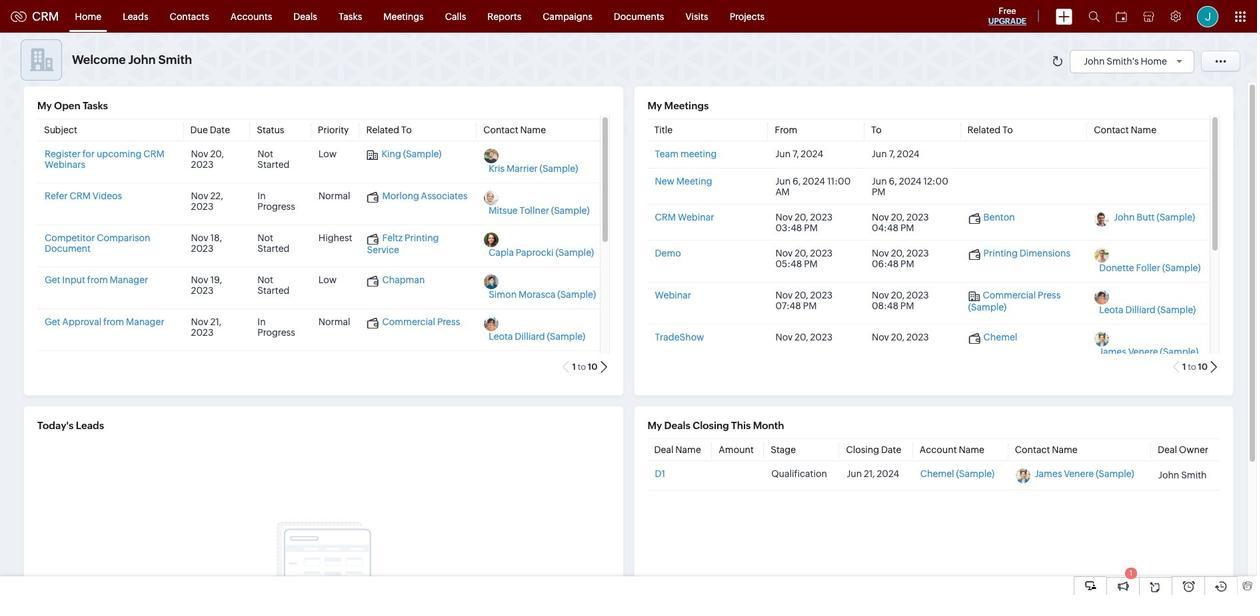 Task type: describe. For each thing, give the bounding box(es) containing it.
profile image
[[1189, 0, 1227, 32]]



Task type: vqa. For each thing, say whether or not it's contained in the screenshot.
Channels image
no



